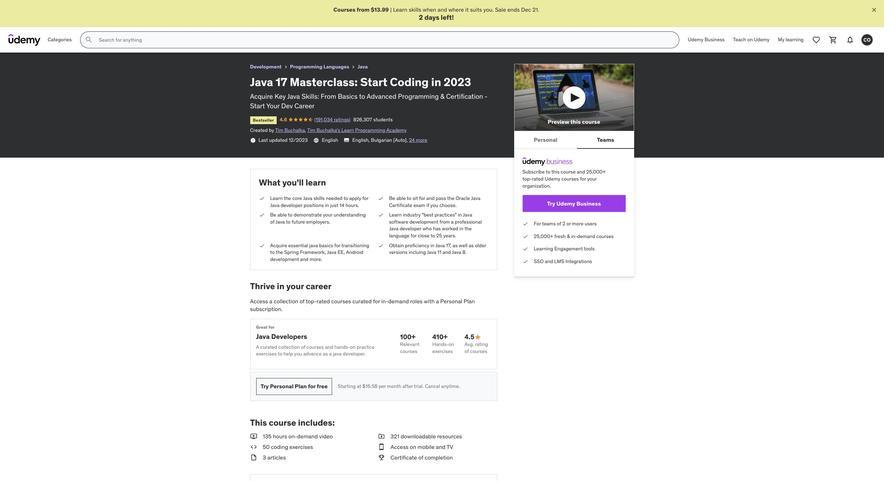 Task type: locate. For each thing, give the bounding box(es) containing it.
shopping cart with 0 items image
[[829, 36, 838, 44]]

java down basics
[[327, 249, 336, 256]]

java down the hands-
[[333, 351, 342, 357]]

xsmall image left fresh
[[523, 233, 528, 240]]

& right fresh
[[567, 233, 570, 240]]

spring
[[284, 249, 299, 256]]

programming languages
[[290, 64, 349, 70]]

what
[[259, 177, 280, 188]]

2 horizontal spatial programming
[[398, 92, 439, 101]]

1 vertical spatial try
[[261, 383, 269, 390]]

for inside great for java developers a curated collection of courses and hands-on practice exercises to help you advance as a java developer.
[[269, 325, 275, 330]]

1 horizontal spatial demand
[[388, 298, 409, 305]]

this inside button
[[571, 118, 581, 125]]

from inside courses from $13.99 | learn skills when and where it suits you. sale ends dec 21. 2 days left!
[[357, 6, 370, 13]]

java up professional
[[463, 212, 472, 218]]

to left the 25
[[431, 233, 435, 239]]

1 horizontal spatial able
[[396, 195, 406, 202]]

2 horizontal spatial course
[[582, 118, 600, 125]]

has
[[433, 226, 441, 232]]

tim up course language icon
[[307, 127, 315, 133]]

java up 11
[[435, 242, 445, 249]]

you right help
[[294, 351, 302, 357]]

in right thrive
[[277, 281, 284, 292]]

top-
[[306, 298, 317, 305]]

in- up engagement at the bottom right of page
[[571, 233, 577, 240]]

1 vertical spatial developer
[[400, 226, 421, 232]]

curated inside "access a collection of top-rated courses curated for in-demand roles with a personal plan subscription."
[[352, 298, 372, 305]]

0 horizontal spatial this
[[551, 169, 560, 175]]

xsmall image left learning
[[523, 246, 528, 253]]

1 horizontal spatial 25,000+
[[586, 169, 606, 175]]

developers
[[271, 333, 307, 341]]

xsmall image for last updated 12/2023
[[250, 137, 256, 143]]

and inside the be able to sit for and pass the oracle java certificate exam if you choose.
[[426, 195, 435, 202]]

java inside acquire essential java basics for transitioning to the spring framework, java ee, android development and more.
[[327, 249, 336, 256]]

sale
[[495, 6, 506, 13]]

1 horizontal spatial plan
[[464, 298, 475, 305]]

your
[[266, 102, 280, 110]]

xsmall image
[[283, 64, 289, 70], [250, 137, 256, 143], [259, 212, 265, 219], [523, 233, 528, 240], [259, 242, 265, 249], [378, 242, 383, 249], [523, 258, 528, 265]]

1 horizontal spatial you
[[430, 202, 438, 208]]

2 left or
[[562, 221, 565, 227]]

try inside thrive in your career element
[[261, 383, 269, 390]]

2 horizontal spatial demand
[[577, 233, 595, 240]]

2 horizontal spatial your
[[587, 176, 597, 182]]

0 vertical spatial you
[[430, 202, 438, 208]]

11
[[438, 249, 441, 256]]

17
[[276, 75, 287, 89]]

1 vertical spatial start
[[250, 102, 265, 110]]

avg.
[[465, 341, 474, 348]]

0 vertical spatial course
[[582, 118, 600, 125]]

this course includes:
[[250, 417, 335, 428]]

1 horizontal spatial tim
[[307, 127, 315, 133]]

course down 'udemy business' image
[[561, 169, 576, 175]]

2 inside courses from $13.99 | learn skills when and where it suits you. sale ends dec 21. 2 days left!
[[419, 13, 423, 22]]

to inside the be able to sit for and pass the oracle java certificate exam if you choose.
[[407, 195, 411, 202]]

developer down core
[[281, 202, 303, 208]]

321 downloadable resources
[[391, 433, 462, 440]]

course inside subscribe to this course and 25,000+ top‑rated udemy courses for your organization.
[[561, 169, 576, 175]]

0 vertical spatial java
[[309, 242, 318, 249]]

0 vertical spatial skills
[[409, 6, 421, 13]]

programming inside java 17 masterclass: start coding in 2023 acquire key java skills: from basics to advanced programming & certification - start your dev career
[[398, 92, 439, 101]]

starting at $16.58 per month after trial. cancel anytime.
[[338, 383, 460, 390]]

in left just
[[325, 202, 329, 208]]

your left the career
[[286, 281, 304, 292]]

1 horizontal spatial skills
[[409, 6, 421, 13]]

Search for anything text field
[[98, 34, 671, 46]]

practices"
[[435, 212, 457, 218]]

0 horizontal spatial be
[[270, 212, 276, 218]]

0 horizontal spatial 2
[[419, 13, 423, 22]]

xsmall image for acquire essential java basics for transitioning to the spring framework, java ee, android development and more.
[[259, 242, 265, 249]]

your up try udemy business
[[587, 176, 597, 182]]

0 horizontal spatial course
[[269, 417, 296, 428]]

skills inside learn the core java skills needed to apply for java developer positions in just 14 hours.
[[314, 195, 325, 202]]

of inside be able to demonstrate your understanding of java to future employers.
[[270, 219, 274, 225]]

of left future
[[270, 219, 274, 225]]

xsmall image left for
[[523, 221, 528, 228]]

2 vertical spatial your
[[286, 281, 304, 292]]

integrations
[[565, 258, 592, 265]]

udemy business image
[[523, 158, 572, 166]]

business up users
[[577, 200, 601, 207]]

1 horizontal spatial as
[[453, 242, 458, 249]]

personal right with
[[440, 298, 462, 305]]

business
[[705, 36, 725, 43], [577, 200, 601, 207]]

1 vertical spatial java
[[333, 351, 342, 357]]

1 vertical spatial your
[[323, 212, 333, 218]]

the up 'choose.'
[[447, 195, 454, 202]]

able for demonstrate
[[277, 212, 287, 218]]

1 vertical spatial business
[[577, 200, 601, 207]]

advanced
[[367, 92, 396, 101]]

java inside great for java developers a curated collection of courses and hands-on practice exercises to help you advance as a java developer.
[[256, 333, 270, 341]]

udemy inside "link"
[[754, 36, 770, 43]]

1 horizontal spatial be
[[389, 195, 395, 202]]

on up the developer.
[[350, 344, 356, 350]]

java down great
[[256, 333, 270, 341]]

0 horizontal spatial tim
[[275, 127, 283, 133]]

your down just
[[323, 212, 333, 218]]

courses up advance
[[307, 344, 324, 350]]

(191,034 ratings)
[[314, 116, 351, 123]]

the left spring
[[276, 249, 283, 256]]

learn up closed captions image
[[341, 127, 354, 133]]

0 vertical spatial demand
[[577, 233, 595, 240]]

start up advanced
[[360, 75, 387, 89]]

0 vertical spatial try
[[547, 200, 555, 207]]

the left core
[[284, 195, 291, 202]]

1 horizontal spatial java
[[333, 351, 342, 357]]

1 vertical spatial 25,000+
[[534, 233, 553, 240]]

java left future
[[276, 219, 285, 225]]

business left teach
[[705, 36, 725, 43]]

java down what
[[270, 202, 280, 208]]

try
[[547, 200, 555, 207], [261, 383, 269, 390]]

1 vertical spatial collection
[[278, 344, 300, 350]]

1 horizontal spatial from
[[440, 219, 450, 225]]

0 horizontal spatial &
[[440, 92, 445, 101]]

languages
[[324, 64, 349, 70]]

0 vertical spatial your
[[587, 176, 597, 182]]

xsmall image left software
[[378, 212, 383, 219]]

udemy business
[[688, 36, 725, 43]]

be
[[389, 195, 395, 202], [270, 212, 276, 218]]

masterclass:
[[290, 75, 358, 89]]

small image
[[250, 433, 257, 440], [378, 433, 385, 440], [250, 443, 257, 451], [378, 443, 385, 451], [250, 454, 257, 462], [378, 454, 385, 462]]

more right the 24
[[416, 137, 427, 143]]

a inside learn industry "best practices" in java software development from a professional java developer who has worked in the language for close to 25 years.
[[451, 219, 454, 225]]

for inside the be able to sit for and pass the oracle java certificate exam if you choose.
[[419, 195, 425, 202]]

in inside learn the core java skills needed to apply for java developer positions in just 14 hours.
[[325, 202, 329, 208]]

java right the oracle
[[471, 195, 480, 202]]

exercises down a
[[256, 351, 277, 357]]

and inside courses from $13.99 | learn skills when and where it suits you. sale ends dec 21. 2 days left!
[[438, 6, 447, 13]]

a up subscription.
[[269, 298, 272, 305]]

small image
[[474, 334, 482, 341]]

tim buchalka's learn programming academy link
[[307, 127, 407, 133]]

more right or
[[572, 221, 584, 227]]

1 horizontal spatial 2
[[562, 221, 565, 227]]

0 vertical spatial be
[[389, 195, 395, 202]]

12/2023
[[289, 137, 308, 143]]

24
[[409, 137, 415, 143]]

0 vertical spatial in-
[[571, 233, 577, 240]]

if
[[426, 202, 429, 208]]

trial.
[[414, 383, 424, 390]]

tools
[[584, 246, 595, 252]]

0 vertical spatial more
[[416, 137, 427, 143]]

1 horizontal spatial start
[[360, 75, 387, 89]]

1 horizontal spatial access
[[391, 444, 409, 451]]

xsmall image for for teams of 2 or more users
[[523, 221, 528, 228]]

who
[[423, 226, 432, 232]]

25,000+ up learning
[[534, 233, 553, 240]]

able
[[396, 195, 406, 202], [277, 212, 287, 218]]

tim
[[275, 127, 283, 133], [307, 127, 315, 133]]

0 vertical spatial ,
[[305, 127, 306, 133]]

employers.
[[306, 219, 330, 225]]

to inside subscribe to this course and 25,000+ top‑rated udemy courses for your organization.
[[546, 169, 550, 175]]

0 horizontal spatial able
[[277, 212, 287, 218]]

0 horizontal spatial as
[[323, 351, 328, 357]]

1 vertical spatial ,
[[407, 137, 408, 143]]

be for be able to demonstrate your understanding of java to future employers.
[[270, 212, 276, 218]]

3
[[263, 454, 266, 461]]

and down 17,
[[443, 249, 451, 256]]

in
[[431, 75, 441, 89], [325, 202, 329, 208], [458, 212, 462, 218], [459, 226, 463, 232], [430, 242, 434, 249], [277, 281, 284, 292]]

personal inside try personal plan for free link
[[270, 383, 294, 390]]

acquire essential java basics for transitioning to the spring framework, java ee, android development and more.
[[270, 242, 369, 262]]

1 vertical spatial personal
[[440, 298, 462, 305]]

0 vertical spatial curated
[[352, 298, 372, 305]]

25,000+ down 'teams' button
[[586, 169, 606, 175]]

to right basics
[[359, 92, 365, 101]]

xsmall image left obtain on the left
[[378, 242, 383, 249]]

2 horizontal spatial as
[[469, 242, 474, 249]]

created
[[250, 127, 268, 133]]

able inside the be able to sit for and pass the oracle java certificate exam if you choose.
[[396, 195, 406, 202]]

development down spring
[[270, 256, 299, 262]]

development
[[250, 64, 282, 70]]

english, bulgarian
[[352, 137, 392, 143]]

you inside the be able to sit for and pass the oracle java certificate exam if you choose.
[[430, 202, 438, 208]]

demand up the tools
[[577, 233, 595, 240]]

development up the who on the left of the page
[[410, 219, 438, 225]]

as inside great for java developers a curated collection of courses and hands-on practice exercises to help you advance as a java developer.
[[323, 351, 328, 357]]

0 vertical spatial 2
[[419, 13, 423, 22]]

xsmall image left the java link
[[351, 64, 356, 70]]

development inside acquire essential java basics for transitioning to the spring framework, java ee, android development and more.
[[270, 256, 299, 262]]

0 horizontal spatial programming
[[290, 64, 322, 70]]

courses inside "access a collection of top-rated courses curated for in-demand roles with a personal plan subscription."
[[331, 298, 351, 305]]

0 vertical spatial development
[[410, 219, 438, 225]]

0 horizontal spatial your
[[286, 281, 304, 292]]

1 vertical spatial demand
[[388, 298, 409, 305]]

and down framework, at the bottom
[[300, 256, 308, 262]]

on inside teach on udemy "link"
[[747, 36, 753, 43]]

&
[[440, 92, 445, 101], [567, 233, 570, 240]]

acquire up spring
[[270, 242, 287, 249]]

small image for access
[[378, 443, 385, 451]]

certificate down access on mobile and tv
[[391, 454, 417, 461]]

0 vertical spatial acquire
[[250, 92, 273, 101]]

try for try udemy business
[[547, 200, 555, 207]]

tab list containing personal
[[514, 131, 634, 149]]

developer inside learn industry "best practices" in java software development from a professional java developer who has worked in the language for close to 25 years.
[[400, 226, 421, 232]]

this
[[571, 118, 581, 125], [551, 169, 560, 175]]

0 horizontal spatial access
[[250, 298, 268, 305]]

to inside learn the core java skills needed to apply for java developer positions in just 14 hours.
[[344, 195, 348, 202]]

0 vertical spatial collection
[[274, 298, 298, 305]]

able inside be able to demonstrate your understanding of java to future employers.
[[277, 212, 287, 218]]

try personal plan for free
[[261, 383, 328, 390]]

0 vertical spatial plan
[[464, 298, 475, 305]]

learn inside learn industry "best practices" in java software development from a professional java developer who has worked in the language for close to 25 years.
[[389, 212, 402, 218]]

to left spring
[[270, 249, 275, 256]]

english
[[322, 137, 338, 143]]

tv
[[447, 444, 453, 451]]

rating
[[475, 341, 488, 348]]

1 horizontal spatial your
[[323, 212, 333, 218]]

xsmall image left last on the top of the page
[[250, 137, 256, 143]]

courses up try udemy business
[[562, 176, 579, 182]]

135 hours on-demand video
[[263, 433, 333, 440]]

programming down coding
[[398, 92, 439, 101]]

my learning
[[778, 36, 804, 43]]

practice
[[357, 344, 375, 350]]

8.
[[462, 249, 467, 256]]

$13.99
[[371, 6, 389, 13]]

learn industry "best practices" in java software development from a professional java developer who has worked in the language for close to 25 years.
[[389, 212, 482, 239]]

hands-
[[432, 341, 449, 348]]

xsmall image for learn the core java skills needed to apply for java developer positions in just 14 hours.
[[259, 195, 265, 202]]

android
[[346, 249, 363, 256]]

a
[[451, 219, 454, 225], [269, 298, 272, 305], [436, 298, 439, 305], [329, 351, 332, 357]]

0 horizontal spatial in-
[[381, 298, 388, 305]]

courses inside subscribe to this course and 25,000+ top‑rated udemy courses for your organization.
[[562, 176, 579, 182]]

0 vertical spatial from
[[357, 6, 370, 13]]

1 horizontal spatial exercises
[[290, 444, 313, 451]]

1 horizontal spatial curated
[[352, 298, 372, 305]]

teach
[[733, 36, 746, 43]]

1 vertical spatial development
[[270, 256, 299, 262]]

exercises down 135 hours on-demand video
[[290, 444, 313, 451]]

0 horizontal spatial java
[[309, 242, 318, 249]]

from down practices"
[[440, 219, 450, 225]]

0 vertical spatial certificate
[[389, 202, 412, 208]]

developer
[[281, 202, 303, 208], [400, 226, 421, 232]]

1 horizontal spatial this
[[571, 118, 581, 125]]

resources
[[437, 433, 462, 440]]

start up bestseller
[[250, 102, 265, 110]]

personal inside "access a collection of top-rated courses curated for in-demand roles with a personal plan subscription."
[[440, 298, 462, 305]]

xsmall image left sso
[[523, 258, 528, 265]]

you right if
[[430, 202, 438, 208]]

in right proficiency
[[430, 242, 434, 249]]

be inside the be able to sit for and pass the oracle java certificate exam if you choose.
[[389, 195, 395, 202]]

and inside subscribe to this course and 25,000+ top‑rated udemy courses for your organization.
[[577, 169, 585, 175]]

and left the hands-
[[325, 344, 333, 350]]

be down what
[[270, 212, 276, 218]]

the inside the be able to sit for and pass the oracle java certificate exam if you choose.
[[447, 195, 454, 202]]

100+ relevant courses
[[400, 333, 419, 355]]

skills inside courses from $13.99 | learn skills when and where it suits you. sale ends dec 21. 2 days left!
[[409, 6, 421, 13]]

you
[[430, 202, 438, 208], [294, 351, 302, 357]]

from inside learn industry "best practices" in java software development from a professional java developer who has worked in the language for close to 25 years.
[[440, 219, 450, 225]]

1 vertical spatial more
[[572, 221, 584, 227]]

certificate up industry
[[389, 202, 412, 208]]

access on mobile and tv
[[391, 444, 453, 451]]

xsmall image right the apply
[[378, 195, 383, 202]]

of left "top-"
[[300, 298, 305, 305]]

hours
[[273, 433, 287, 440]]

826,307
[[353, 116, 372, 123]]

xsmall image
[[351, 64, 356, 70], [259, 195, 265, 202], [378, 195, 383, 202], [378, 212, 383, 219], [523, 221, 528, 228], [523, 246, 528, 253]]

subscribe to this course and 25,000+ top‑rated udemy courses for your organization.
[[523, 169, 606, 189]]

access inside "access a collection of top-rated courses curated for in-demand roles with a personal plan subscription."
[[250, 298, 268, 305]]

curated inside great for java developers a curated collection of courses and hands-on practice exercises to help you advance as a java developer.
[[260, 344, 277, 350]]

for teams of 2 or more users
[[534, 221, 597, 227]]

25,000+ inside subscribe to this course and 25,000+ top‑rated udemy courses for your organization.
[[586, 169, 606, 175]]

worked
[[442, 226, 458, 232]]

coding
[[271, 444, 288, 451]]

(191,034
[[314, 116, 333, 123]]

0 vertical spatial programming
[[290, 64, 322, 70]]

xsmall image for sso and lms integrations
[[523, 258, 528, 265]]

acquire up your
[[250, 92, 273, 101]]

2 horizontal spatial exercises
[[432, 348, 453, 355]]

of inside "avg. rating of courses"
[[465, 348, 469, 355]]

access up subscription.
[[250, 298, 268, 305]]

udemy business link
[[684, 31, 729, 48]]

and inside acquire essential java basics for transitioning to the spring framework, java ee, android development and more.
[[300, 256, 308, 262]]

course up teams
[[582, 118, 600, 125]]

as right advance
[[323, 351, 328, 357]]

developer up language
[[400, 226, 421, 232]]

just
[[330, 202, 338, 208]]

1 vertical spatial acquire
[[270, 242, 287, 249]]

0 vertical spatial this
[[571, 118, 581, 125]]

from left $13.99
[[357, 6, 370, 13]]

1 horizontal spatial try
[[547, 200, 555, 207]]

0 horizontal spatial start
[[250, 102, 265, 110]]

buchalka's
[[317, 127, 340, 133]]

wishlist image
[[812, 36, 821, 44]]

essential
[[288, 242, 308, 249]]

closed captions image
[[344, 137, 349, 143]]

skills
[[409, 6, 421, 13], [314, 195, 325, 202]]

in inside 'obtain proficiency in java 17, as well as older versions incluing java 11 and java 8.'
[[430, 242, 434, 249]]

be inside be able to demonstrate your understanding of java to future employers.
[[270, 212, 276, 218]]

xsmall image down what
[[259, 212, 265, 219]]

developer inside learn the core java skills needed to apply for java developer positions in just 14 hours.
[[281, 202, 303, 208]]

language
[[389, 233, 409, 239]]

when
[[423, 6, 436, 13]]

in- inside "access a collection of top-rated courses curated for in-demand roles with a personal plan subscription."
[[381, 298, 388, 305]]

on
[[747, 36, 753, 43], [449, 341, 454, 348], [350, 344, 356, 350], [410, 444, 416, 451]]

learn down what
[[270, 195, 283, 202]]

my learning link
[[774, 31, 808, 48]]

1 vertical spatial course
[[561, 169, 576, 175]]

1 vertical spatial able
[[277, 212, 287, 218]]

of down avg.
[[465, 348, 469, 355]]

certification
[[446, 92, 483, 101]]

this right preview
[[571, 118, 581, 125]]

to inside acquire essential java basics for transitioning to the spring framework, java ee, android development and more.
[[270, 249, 275, 256]]

1 vertical spatial be
[[270, 212, 276, 218]]

framework,
[[300, 249, 326, 256]]

to down 'udemy business' image
[[546, 169, 550, 175]]

courses inside "avg. rating of courses"
[[470, 348, 487, 355]]

exam
[[413, 202, 425, 208]]

on inside great for java developers a curated collection of courses and hands-on practice exercises to help you advance as a java developer.
[[350, 344, 356, 350]]

1 vertical spatial certificate
[[391, 454, 417, 461]]

tab list
[[514, 131, 634, 149]]

udemy inside subscribe to this course and 25,000+ top‑rated udemy courses for your organization.
[[545, 176, 560, 182]]

on right teach
[[747, 36, 753, 43]]

and up if
[[426, 195, 435, 202]]

xsmall image for be able to demonstrate your understanding of java to future employers.
[[259, 212, 265, 219]]

xsmall image down what
[[259, 195, 265, 202]]

1 vertical spatial 2
[[562, 221, 565, 227]]

0 vertical spatial personal
[[534, 136, 557, 143]]

1 vertical spatial skills
[[314, 195, 325, 202]]

obtain
[[389, 242, 404, 249]]

1 vertical spatial &
[[567, 233, 570, 240]]

0 vertical spatial 25,000+
[[586, 169, 606, 175]]

programming up "masterclass:"
[[290, 64, 322, 70]]

your inside subscribe to this course and 25,000+ top‑rated udemy courses for your organization.
[[587, 176, 597, 182]]

demand inside "access a collection of top-rated courses curated for in-demand roles with a personal plan subscription."
[[388, 298, 409, 305]]

this inside subscribe to this course and 25,000+ top‑rated udemy courses for your organization.
[[551, 169, 560, 175]]

0 horizontal spatial skills
[[314, 195, 325, 202]]

on inside the 410+ hands-on exercises
[[449, 341, 454, 348]]

xsmall image left spring
[[259, 242, 265, 249]]

2
[[419, 13, 423, 22], [562, 221, 565, 227]]

notifications image
[[846, 36, 854, 44]]

from
[[321, 92, 336, 101]]

1 horizontal spatial developer
[[400, 226, 421, 232]]

to left sit
[[407, 195, 411, 202]]

xsmall image for learn industry "best practices" in java software development from a professional java developer who has worked in the language for close to 25 years.
[[378, 212, 383, 219]]

small image for 321
[[378, 433, 385, 440]]

0 vertical spatial developer
[[281, 202, 303, 208]]

1 horizontal spatial business
[[705, 36, 725, 43]]

for inside learn the core java skills needed to apply for java developer positions in just 14 hours.
[[362, 195, 368, 202]]

java up framework, at the bottom
[[309, 242, 318, 249]]

a up worked
[[451, 219, 454, 225]]

0 vertical spatial access
[[250, 298, 268, 305]]

subscription.
[[250, 306, 283, 313]]

0 horizontal spatial demand
[[297, 433, 318, 440]]

1 horizontal spatial course
[[561, 169, 576, 175]]

0 horizontal spatial curated
[[260, 344, 277, 350]]

development inside learn industry "best practices" in java software development from a professional java developer who has worked in the language for close to 25 years.
[[410, 219, 438, 225]]

be for be able to sit for and pass the oracle java certificate exam if you choose.
[[389, 195, 395, 202]]

"best
[[422, 212, 433, 218]]

the inside learn the core java skills needed to apply for java developer positions in just 14 hours.
[[284, 195, 291, 202]]

0 horizontal spatial development
[[270, 256, 299, 262]]

a right advance
[[329, 351, 332, 357]]



Task type: vqa. For each thing, say whether or not it's contained in the screenshot.
course inside button
yes



Task type: describe. For each thing, give the bounding box(es) containing it.
and right sso
[[545, 258, 553, 265]]

java up positions
[[303, 195, 312, 202]]

1 horizontal spatial &
[[567, 233, 570, 240]]

thrive in your career
[[250, 281, 331, 292]]

teach on udemy
[[733, 36, 770, 43]]

24 more button
[[409, 137, 427, 144]]

courses inside great for java developers a curated collection of courses and hands-on practice exercises to help you advance as a java developer.
[[307, 344, 324, 350]]

starting
[[338, 383, 356, 390]]

and inside 'obtain proficiency in java 17, as well as older versions incluing java 11 and java 8.'
[[443, 249, 451, 256]]

top‑rated
[[523, 176, 544, 182]]

categories button
[[43, 31, 76, 48]]

course inside button
[[582, 118, 600, 125]]

the inside acquire essential java basics for transitioning to the spring framework, java ee, android development and more.
[[276, 249, 283, 256]]

for inside subscribe to this course and 25,000+ top‑rated udemy courses for your organization.
[[580, 176, 586, 182]]

certificate inside the be able to sit for and pass the oracle java certificate exam if you choose.
[[389, 202, 412, 208]]

preview this course button
[[514, 64, 634, 131]]

academy
[[386, 127, 407, 133]]

articles
[[267, 454, 286, 461]]

submit search image
[[85, 36, 93, 44]]

left!
[[441, 13, 454, 22]]

acquire inside acquire essential java basics for transitioning to the spring framework, java ee, android development and more.
[[270, 242, 287, 249]]

try personal plan for free link
[[256, 378, 332, 395]]

your inside be able to demonstrate your understanding of java to future employers.
[[323, 212, 333, 218]]

english, bulgarian [auto] , 24 more
[[352, 137, 427, 143]]

to inside java 17 masterclass: start coding in 2023 acquire key java skills: from basics to advanced programming & certification - start your dev career
[[359, 92, 365, 101]]

[auto]
[[393, 137, 407, 143]]

java inside acquire essential java basics for transitioning to the spring framework, java ee, android development and more.
[[309, 242, 318, 249]]

small image for 135
[[250, 433, 257, 440]]

in down professional
[[459, 226, 463, 232]]

udemy image
[[8, 34, 41, 46]]

for inside "access a collection of top-rated courses curated for in-demand roles with a personal plan subscription."
[[373, 298, 380, 305]]

50
[[263, 444, 270, 451]]

100+
[[400, 333, 416, 341]]

what you'll learn
[[259, 177, 326, 188]]

learn inside courses from $13.99 | learn skills when and where it suits you. sale ends dec 21. 2 days left!
[[393, 6, 407, 13]]

teams
[[597, 136, 614, 143]]

java inside great for java developers a curated collection of courses and hands-on practice exercises to help you advance as a java developer.
[[333, 351, 342, 357]]

exercises inside great for java developers a curated collection of courses and hands-on practice exercises to help you advance as a java developer.
[[256, 351, 277, 357]]

in up professional
[[458, 212, 462, 218]]

professional
[[455, 219, 482, 225]]

410+
[[432, 333, 448, 341]]

14
[[340, 202, 344, 208]]

categories
[[48, 36, 72, 43]]

to up future
[[288, 212, 292, 218]]

a inside great for java developers a curated collection of courses and hands-on practice exercises to help you advance as a java developer.
[[329, 351, 332, 357]]

2 vertical spatial programming
[[355, 127, 385, 133]]

135
[[263, 433, 272, 440]]

and inside great for java developers a curated collection of courses and hands-on practice exercises to help you advance as a java developer.
[[325, 344, 333, 350]]

industry
[[403, 212, 421, 218]]

small image for certificate
[[378, 454, 385, 462]]

learning
[[534, 246, 553, 252]]

small image for 3
[[250, 454, 257, 462]]

of left or
[[557, 221, 561, 227]]

positions
[[304, 202, 324, 208]]

sit
[[413, 195, 418, 202]]

hands-
[[334, 344, 350, 350]]

after
[[403, 383, 413, 390]]

subscribe
[[523, 169, 545, 175]]

basics
[[319, 242, 333, 249]]

a right with
[[436, 298, 439, 305]]

core
[[292, 195, 302, 202]]

understanding
[[334, 212, 366, 218]]

at
[[357, 383, 361, 390]]

of inside "access a collection of top-rated courses curated for in-demand roles with a personal plan subscription."
[[300, 298, 305, 305]]

and left the tv on the right bottom of page
[[436, 444, 445, 451]]

acquire inside java 17 masterclass: start coding in 2023 acquire key java skills: from basics to advanced programming & certification - start your dev career
[[250, 92, 273, 101]]

updated
[[269, 137, 288, 143]]

thrive in your career element
[[250, 281, 497, 401]]

personal inside the personal button
[[534, 136, 557, 143]]

last
[[259, 137, 268, 143]]

1 horizontal spatial more
[[572, 221, 584, 227]]

java down software
[[389, 226, 398, 232]]

be able to sit for and pass the oracle java certificate exam if you choose.
[[389, 195, 480, 208]]

java up dev
[[287, 92, 300, 101]]

course language image
[[313, 137, 319, 143]]

cancel
[[425, 383, 440, 390]]

1 tim from the left
[[275, 127, 283, 133]]

4.5
[[465, 333, 474, 341]]

exercises inside the 410+ hands-on exercises
[[432, 348, 453, 355]]

xsmall image for obtain proficiency in java 17, as well as older versions incluing java 11 and java 8.
[[378, 242, 383, 249]]

courses down users
[[596, 233, 614, 240]]

& inside java 17 masterclass: start coding in 2023 acquire key java skills: from basics to advanced programming & certification - start your dev career
[[440, 92, 445, 101]]

oracle
[[456, 195, 470, 202]]

you'll
[[282, 177, 304, 188]]

small image for 50
[[250, 443, 257, 451]]

able for sit
[[396, 195, 406, 202]]

preview this course
[[548, 118, 600, 125]]

plan inside "access a collection of top-rated courses curated for in-demand roles with a personal plan subscription."
[[464, 298, 475, 305]]

anytime.
[[441, 383, 460, 390]]

learn inside learn the core java skills needed to apply for java developer positions in just 14 hours.
[[270, 195, 283, 202]]

you inside great for java developers a curated collection of courses and hands-on practice exercises to help you advance as a java developer.
[[294, 351, 302, 357]]

0 vertical spatial business
[[705, 36, 725, 43]]

be able to demonstrate your understanding of java to future employers.
[[270, 212, 366, 225]]

apply
[[349, 195, 361, 202]]

skills:
[[302, 92, 319, 101]]

java right languages
[[358, 64, 368, 70]]

2 vertical spatial demand
[[297, 433, 318, 440]]

where
[[448, 6, 464, 13]]

learn the core java skills needed to apply for java developer positions in just 14 hours.
[[270, 195, 368, 208]]

17,
[[446, 242, 451, 249]]

the inside learn industry "best practices" in java software development from a professional java developer who has worked in the language for close to 25 years.
[[465, 226, 472, 232]]

or
[[567, 221, 571, 227]]

2 tim from the left
[[307, 127, 315, 133]]

0 horizontal spatial business
[[577, 200, 601, 207]]

key
[[275, 92, 286, 101]]

per
[[379, 383, 386, 390]]

2 vertical spatial course
[[269, 417, 296, 428]]

xsmall image for learning engagement tools
[[523, 246, 528, 253]]

close image
[[871, 6, 878, 13]]

1 horizontal spatial in-
[[571, 233, 577, 240]]

on down downloadable
[[410, 444, 416, 451]]

25
[[436, 233, 442, 239]]

xsmall image for 25,000+ fresh & in-demand courses
[[523, 233, 528, 240]]

try udemy business
[[547, 200, 601, 207]]

programming languages link
[[290, 63, 349, 71]]

xsmall image up 17
[[283, 64, 289, 70]]

java down development link
[[250, 75, 273, 89]]

collection inside great for java developers a curated collection of courses and hands-on practice exercises to help you advance as a java developer.
[[278, 344, 300, 350]]

collection inside "access a collection of top-rated courses curated for in-demand roles with a personal plan subscription."
[[274, 298, 298, 305]]

by
[[269, 127, 274, 133]]

$16.58
[[362, 383, 377, 390]]

for inside learn industry "best practices" in java software development from a professional java developer who has worked in the language for close to 25 years.
[[411, 233, 417, 239]]

for inside acquire essential java basics for transitioning to the spring framework, java ee, android development and more.
[[334, 242, 340, 249]]

older
[[475, 242, 486, 249]]

-
[[485, 92, 488, 101]]

java left 11
[[427, 249, 436, 256]]

courses inside '100+ relevant courses'
[[400, 348, 417, 355]]

to inside learn industry "best practices" in java software development from a professional java developer who has worked in the language for close to 25 years.
[[431, 233, 435, 239]]

xsmall image for be able to sit for and pass the oracle java certificate exam if you choose.
[[378, 195, 383, 202]]

0 horizontal spatial more
[[416, 137, 427, 143]]

learn
[[306, 177, 326, 188]]

java left 8.
[[452, 249, 461, 256]]

dev
[[281, 102, 293, 110]]

1 vertical spatial plan
[[295, 383, 307, 390]]

in inside java 17 masterclass: start coding in 2023 acquire key java skills: from basics to advanced programming & certification - start your dev career
[[431, 75, 441, 89]]

of down access on mobile and tv
[[418, 454, 423, 461]]

advance
[[303, 351, 322, 357]]

completion
[[425, 454, 453, 461]]

java inside the be able to sit for and pass the oracle java certificate exam if you choose.
[[471, 195, 480, 202]]

2023
[[444, 75, 471, 89]]

java inside be able to demonstrate your understanding of java to future employers.
[[276, 219, 285, 225]]

for
[[534, 221, 541, 227]]

engagement
[[554, 246, 583, 252]]

career
[[294, 102, 315, 110]]

410+ hands-on exercises
[[432, 333, 454, 355]]

to left future
[[286, 219, 290, 225]]

co
[[864, 37, 871, 43]]

try for try personal plan for free
[[261, 383, 269, 390]]

1 horizontal spatial ,
[[407, 137, 408, 143]]

obtain proficiency in java 17, as well as older versions incluing java 11 and java 8.
[[389, 242, 486, 256]]

well
[[459, 242, 468, 249]]

dec
[[521, 6, 531, 13]]

25,000+ fresh & in-demand courses
[[534, 233, 614, 240]]

access for access on mobile and tv
[[391, 444, 409, 451]]

personal button
[[514, 131, 577, 148]]

last updated 12/2023
[[259, 137, 308, 143]]

this
[[250, 417, 267, 428]]

to inside great for java developers a curated collection of courses and hands-on practice exercises to help you advance as a java developer.
[[278, 351, 282, 357]]

3 articles
[[263, 454, 286, 461]]

basics
[[338, 92, 358, 101]]

access for access a collection of top-rated courses curated for in-demand roles with a personal plan subscription.
[[250, 298, 268, 305]]

of inside great for java developers a curated collection of courses and hands-on practice exercises to help you advance as a java developer.
[[301, 344, 305, 350]]

0 vertical spatial start
[[360, 75, 387, 89]]



